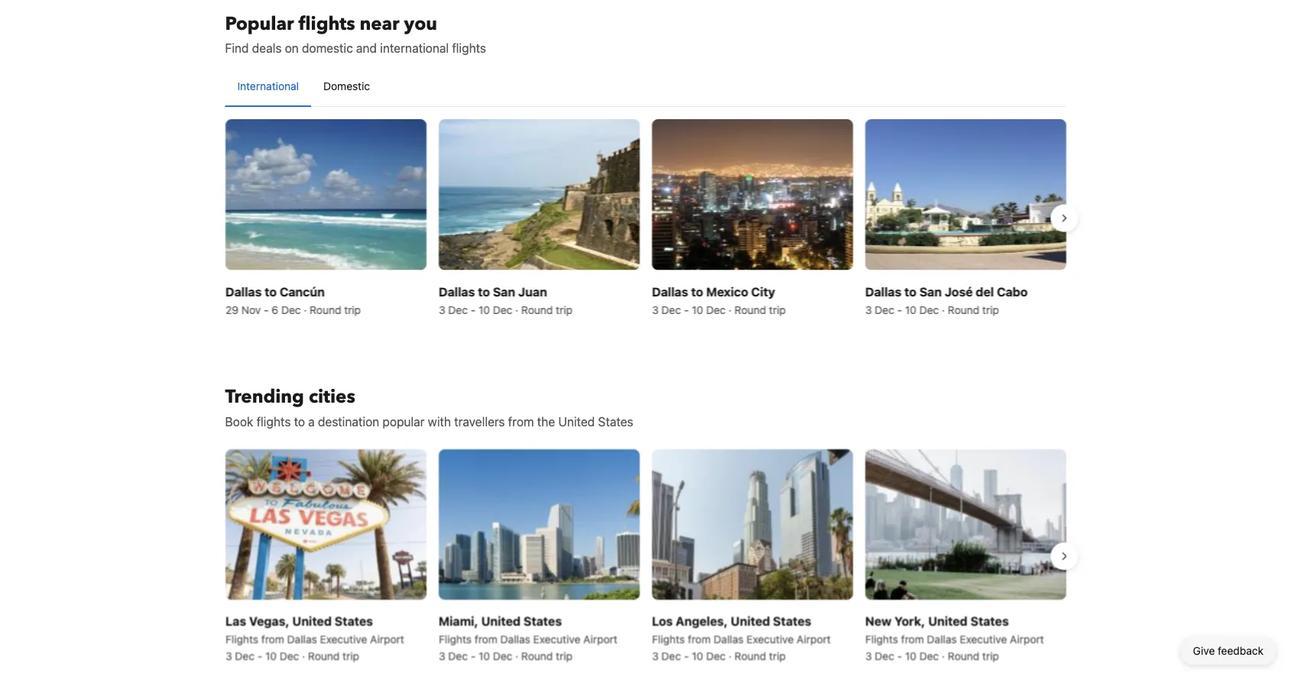 Task type: vqa. For each thing, say whether or not it's contained in the screenshot.
on
yes



Task type: locate. For each thing, give the bounding box(es) containing it.
2 san from the left
[[919, 284, 942, 299]]

states inside los angeles, united states flights from dallas executive airport 3 dec - 10 dec · round trip
[[773, 614, 811, 628]]

to inside dallas to san juan 3 dec - 10 dec · round trip
[[478, 284, 490, 299]]

10 inside dallas to san juan 3 dec - 10 dec · round trip
[[478, 303, 490, 316]]

to inside dallas to cancún 29 nov - 6 dec · round trip
[[264, 284, 276, 299]]

from down 'angeles,'
[[687, 633, 710, 646]]

from inside los angeles, united states flights from dallas executive airport 3 dec - 10 dec · round trip
[[687, 633, 710, 646]]

3 inside dallas to san josé del cabo 3 dec - 10 dec · round trip
[[865, 303, 872, 316]]

to inside dallas to san josé del cabo 3 dec - 10 dec · round trip
[[904, 284, 916, 299]]

tab list
[[225, 67, 1066, 108]]

3 inside las vegas, united states flights from dallas executive airport 3 dec - 10 dec · round trip
[[225, 650, 232, 662]]

to left a
[[294, 414, 305, 429]]

flights up domestic
[[299, 11, 355, 36]]

las
[[225, 614, 246, 628]]

york,
[[894, 614, 925, 628]]

from
[[508, 414, 534, 429], [261, 633, 284, 646], [474, 633, 497, 646], [687, 633, 710, 646], [901, 633, 924, 646]]

city
[[751, 284, 775, 299]]

2 horizontal spatial flights
[[452, 41, 486, 55]]

vegas,
[[249, 614, 289, 628]]

trip
[[344, 303, 361, 316], [555, 303, 572, 316], [769, 303, 785, 316], [982, 303, 999, 316], [342, 650, 359, 662], [555, 650, 572, 662], [769, 650, 785, 662], [982, 650, 999, 662]]

from left the at the bottom of the page
[[508, 414, 534, 429]]

4 executive from the left
[[959, 633, 1007, 646]]

3 flights from the left
[[652, 633, 685, 646]]

trip inside dallas to san juan 3 dec - 10 dec · round trip
[[555, 303, 572, 316]]

on
[[285, 41, 299, 55]]

0 vertical spatial region
[[213, 113, 1078, 324]]

united inside new york, united states flights from dallas executive airport 3 dec - 10 dec · round trip
[[928, 614, 967, 628]]

juan
[[518, 284, 547, 299]]

-
[[263, 303, 268, 316], [470, 303, 475, 316], [684, 303, 689, 316], [897, 303, 902, 316], [257, 650, 262, 662], [470, 650, 475, 662], [684, 650, 689, 662], [897, 650, 902, 662]]

dallas inside dallas to san josé del cabo 3 dec - 10 dec · round trip
[[865, 284, 901, 299]]

international button
[[225, 67, 311, 106]]

airport inside las vegas, united states flights from dallas executive airport 3 dec - 10 dec · round trip
[[370, 633, 404, 646]]

10 inside dallas to mexico city 3 dec - 10 dec · round trip
[[691, 303, 703, 316]]

states for new york, united states
[[970, 614, 1009, 628]]

airport inside los angeles, united states flights from dallas executive airport 3 dec - 10 dec · round trip
[[796, 633, 830, 646]]

1 vertical spatial flights
[[452, 41, 486, 55]]

from down miami,
[[474, 633, 497, 646]]

2 executive from the left
[[533, 633, 580, 646]]

flights for new
[[865, 633, 898, 646]]

flights down los
[[652, 633, 685, 646]]

2 flights from the left
[[438, 633, 471, 646]]

- inside dallas to san juan 3 dec - 10 dec · round trip
[[470, 303, 475, 316]]

flights
[[225, 633, 258, 646], [438, 633, 471, 646], [652, 633, 685, 646], [865, 633, 898, 646]]

· inside los angeles, united states flights from dallas executive airport 3 dec - 10 dec · round trip
[[728, 650, 731, 662]]

airport inside new york, united states flights from dallas executive airport 3 dec - 10 dec · round trip
[[1010, 633, 1044, 646]]

round
[[309, 303, 341, 316], [521, 303, 553, 316], [734, 303, 766, 316], [948, 303, 979, 316], [308, 650, 339, 662], [521, 650, 553, 662], [734, 650, 766, 662], [948, 650, 979, 662]]

executive inside los angeles, united states flights from dallas executive airport 3 dec - 10 dec · round trip
[[746, 633, 793, 646]]

trip inside las vegas, united states flights from dallas executive airport 3 dec - 10 dec · round trip
[[342, 650, 359, 662]]

3 inside new york, united states flights from dallas executive airport 3 dec - 10 dec · round trip
[[865, 650, 872, 662]]

from down york,
[[901, 633, 924, 646]]

and
[[356, 41, 377, 55]]

states for las vegas, united states
[[334, 614, 373, 628]]

san left juan
[[493, 284, 515, 299]]

miami, united states image
[[438, 449, 639, 600]]

to inside dallas to mexico city 3 dec - 10 dec · round trip
[[691, 284, 703, 299]]

flights down trending
[[257, 414, 291, 429]]

executive
[[320, 633, 367, 646], [533, 633, 580, 646], [746, 633, 793, 646], [959, 633, 1007, 646]]

dallas inside dallas to san juan 3 dec - 10 dec · round trip
[[438, 284, 475, 299]]

dec inside dallas to cancún 29 nov - 6 dec · round trip
[[281, 303, 300, 316]]

flights
[[299, 11, 355, 36], [452, 41, 486, 55], [257, 414, 291, 429]]

states inside las vegas, united states flights from dallas executive airport 3 dec - 10 dec · round trip
[[334, 614, 373, 628]]

3
[[438, 303, 445, 316], [652, 303, 658, 316], [865, 303, 872, 316], [225, 650, 232, 662], [438, 650, 445, 662], [652, 650, 658, 662], [865, 650, 872, 662]]

trip inside dallas to cancún 29 nov - 6 dec · round trip
[[344, 303, 361, 316]]

to for juan
[[478, 284, 490, 299]]

flights inside los angeles, united states flights from dallas executive airport 3 dec - 10 dec · round trip
[[652, 633, 685, 646]]

states
[[598, 414, 633, 429], [334, 614, 373, 628], [523, 614, 562, 628], [773, 614, 811, 628], [970, 614, 1009, 628]]

4 airport from the left
[[1010, 633, 1044, 646]]

1 region from the top
[[213, 113, 1078, 324]]

flights for las
[[225, 633, 258, 646]]

los angeles, united states image
[[652, 449, 853, 600]]

1 airport from the left
[[370, 633, 404, 646]]

to left mexico
[[691, 284, 703, 299]]

to
[[264, 284, 276, 299], [478, 284, 490, 299], [691, 284, 703, 299], [904, 284, 916, 299], [294, 414, 305, 429]]

dec
[[281, 303, 300, 316], [448, 303, 467, 316], [493, 303, 512, 316], [661, 303, 681, 316], [706, 303, 725, 316], [874, 303, 894, 316], [919, 303, 939, 316], [235, 650, 254, 662], [279, 650, 299, 662], [448, 650, 467, 662], [493, 650, 512, 662], [661, 650, 681, 662], [706, 650, 725, 662], [874, 650, 894, 662], [919, 650, 939, 662]]

trending
[[225, 384, 304, 410]]

from down 'vegas,'
[[261, 633, 284, 646]]

to up 6
[[264, 284, 276, 299]]

dallas inside dallas to cancún 29 nov - 6 dec · round trip
[[225, 284, 261, 299]]

10
[[478, 303, 490, 316], [691, 303, 703, 316], [905, 303, 916, 316], [265, 650, 276, 662], [478, 650, 490, 662], [691, 650, 703, 662], [905, 650, 916, 662]]

airport for new york, united states
[[1010, 633, 1044, 646]]

united right 'angeles,'
[[730, 614, 770, 628]]

miami, united states flights from dallas executive airport 3 dec - 10 dec · round trip
[[438, 614, 617, 662]]

popular
[[383, 414, 425, 429]]

united right the at the bottom of the page
[[558, 414, 595, 429]]

san left josé
[[919, 284, 942, 299]]

book
[[225, 414, 253, 429]]

los angeles, united states flights from dallas executive airport 3 dec - 10 dec · round trip
[[652, 614, 830, 662]]

0 horizontal spatial san
[[493, 284, 515, 299]]

dallas inside los angeles, united states flights from dallas executive airport 3 dec - 10 dec · round trip
[[713, 633, 743, 646]]

feedback
[[1218, 645, 1264, 657]]

dallas to cancún 29 nov - 6 dec · round trip
[[225, 284, 361, 316]]

flights inside trending cities book flights to a destination popular with travellers from the united states
[[257, 414, 291, 429]]

give
[[1193, 645, 1215, 657]]

1 horizontal spatial flights
[[299, 11, 355, 36]]

to for 29
[[264, 284, 276, 299]]

united right 'vegas,'
[[292, 614, 331, 628]]

2 region from the top
[[213, 443, 1078, 670]]

executive for los angeles, united states
[[746, 633, 793, 646]]

flights down las
[[225, 633, 258, 646]]

trip inside dallas to san josé del cabo 3 dec - 10 dec · round trip
[[982, 303, 999, 316]]

round inside new york, united states flights from dallas executive airport 3 dec - 10 dec · round trip
[[948, 650, 979, 662]]

states inside new york, united states flights from dallas executive airport 3 dec - 10 dec · round trip
[[970, 614, 1009, 628]]

· inside miami, united states flights from dallas executive airport 3 dec - 10 dec · round trip
[[515, 650, 518, 662]]

domestic button
[[311, 67, 382, 106]]

executive inside las vegas, united states flights from dallas executive airport 3 dec - 10 dec · round trip
[[320, 633, 367, 646]]

flights down "new"
[[865, 633, 898, 646]]

flights inside miami, united states flights from dallas executive airport 3 dec - 10 dec · round trip
[[438, 633, 471, 646]]

tab list containing international
[[225, 67, 1066, 108]]

united inside las vegas, united states flights from dallas executive airport 3 dec - 10 dec · round trip
[[292, 614, 331, 628]]

flights right international
[[452, 41, 486, 55]]

round inside dallas to mexico city 3 dec - 10 dec · round trip
[[734, 303, 766, 316]]

round inside miami, united states flights from dallas executive airport 3 dec - 10 dec · round trip
[[521, 650, 553, 662]]

3 executive from the left
[[746, 633, 793, 646]]

from inside new york, united states flights from dallas executive airport 3 dec - 10 dec · round trip
[[901, 633, 924, 646]]

round inside los angeles, united states flights from dallas executive airport 3 dec - 10 dec · round trip
[[734, 650, 766, 662]]

dallas to cancún image
[[225, 119, 426, 270]]

to for city
[[691, 284, 703, 299]]

from inside las vegas, united states flights from dallas executive airport 3 dec - 10 dec · round trip
[[261, 633, 284, 646]]

dallas
[[225, 284, 261, 299], [438, 284, 475, 299], [652, 284, 688, 299], [865, 284, 901, 299], [287, 633, 317, 646], [500, 633, 530, 646], [713, 633, 743, 646], [927, 633, 957, 646]]

to left josé
[[904, 284, 916, 299]]

10 inside dallas to san josé del cabo 3 dec - 10 dec · round trip
[[905, 303, 916, 316]]

san inside dallas to san juan 3 dec - 10 dec · round trip
[[493, 284, 515, 299]]

united inside los angeles, united states flights from dallas executive airport 3 dec - 10 dec · round trip
[[730, 614, 770, 628]]

states for los angeles, united states
[[773, 614, 811, 628]]

flights inside las vegas, united states flights from dallas executive airport 3 dec - 10 dec · round trip
[[225, 633, 258, 646]]

united for new york, united states
[[928, 614, 967, 628]]

from for las vegas, united states
[[261, 633, 284, 646]]

dallas inside las vegas, united states flights from dallas executive airport 3 dec - 10 dec · round trip
[[287, 633, 317, 646]]

- inside dallas to san josé del cabo 3 dec - 10 dec · round trip
[[897, 303, 902, 316]]

popular flights near you find deals on domestic and international flights
[[225, 11, 486, 55]]

1 executive from the left
[[320, 633, 367, 646]]

·
[[303, 303, 306, 316], [515, 303, 518, 316], [728, 303, 731, 316], [942, 303, 945, 316], [302, 650, 305, 662], [515, 650, 518, 662], [728, 650, 731, 662], [942, 650, 945, 662]]

cities
[[309, 384, 355, 410]]

executive inside miami, united states flights from dallas executive airport 3 dec - 10 dec · round trip
[[533, 633, 580, 646]]

- inside los angeles, united states flights from dallas executive airport 3 dec - 10 dec · round trip
[[684, 650, 689, 662]]

to left juan
[[478, 284, 490, 299]]

flights inside new york, united states flights from dallas executive airport 3 dec - 10 dec · round trip
[[865, 633, 898, 646]]

1 flights from the left
[[225, 633, 258, 646]]

airport for las vegas, united states
[[370, 633, 404, 646]]

united right york,
[[928, 614, 967, 628]]

dallas to san juan image
[[438, 119, 639, 270]]

1 san from the left
[[493, 284, 515, 299]]

san inside dallas to san josé del cabo 3 dec - 10 dec · round trip
[[919, 284, 942, 299]]

2 airport from the left
[[583, 633, 617, 646]]

find
[[225, 41, 249, 55]]

las vegas, united states flights from dallas executive airport 3 dec - 10 dec · round trip
[[225, 614, 404, 662]]

2 vertical spatial flights
[[257, 414, 291, 429]]

from inside trending cities book flights to a destination popular with travellers from the united states
[[508, 414, 534, 429]]

flights down miami,
[[438, 633, 471, 646]]

trending cities book flights to a destination popular with travellers from the united states
[[225, 384, 633, 429]]

international
[[380, 41, 449, 55]]

united right miami,
[[481, 614, 520, 628]]

deals
[[252, 41, 282, 55]]

airport for los angeles, united states
[[796, 633, 830, 646]]

29
[[225, 303, 238, 316]]

executive inside new york, united states flights from dallas executive airport 3 dec - 10 dec · round trip
[[959, 633, 1007, 646]]

united
[[558, 414, 595, 429], [292, 614, 331, 628], [481, 614, 520, 628], [730, 614, 770, 628], [928, 614, 967, 628]]

- inside dallas to mexico city 3 dec - 10 dec · round trip
[[684, 303, 689, 316]]

airport
[[370, 633, 404, 646], [583, 633, 617, 646], [796, 633, 830, 646], [1010, 633, 1044, 646]]

san for juan
[[493, 284, 515, 299]]

josé
[[944, 284, 973, 299]]

united for los angeles, united states
[[730, 614, 770, 628]]

3 airport from the left
[[796, 633, 830, 646]]

0 horizontal spatial flights
[[257, 414, 291, 429]]

cabo
[[997, 284, 1027, 299]]

1 vertical spatial region
[[213, 443, 1078, 670]]

1 horizontal spatial san
[[919, 284, 942, 299]]

san
[[493, 284, 515, 299], [919, 284, 942, 299]]

region
[[213, 113, 1078, 324], [213, 443, 1078, 670]]

4 flights from the left
[[865, 633, 898, 646]]



Task type: describe. For each thing, give the bounding box(es) containing it.
dallas inside new york, united states flights from dallas executive airport 3 dec - 10 dec · round trip
[[927, 633, 957, 646]]

nov
[[241, 303, 261, 316]]

states inside trending cities book flights to a destination popular with travellers from the united states
[[598, 414, 633, 429]]

executive for new york, united states
[[959, 633, 1007, 646]]

international
[[237, 80, 299, 93]]

mexico
[[706, 284, 748, 299]]

a
[[308, 414, 315, 429]]

dallas inside miami, united states flights from dallas executive airport 3 dec - 10 dec · round trip
[[500, 633, 530, 646]]

los
[[652, 614, 672, 628]]

dallas to san josé del cabo image
[[865, 119, 1066, 270]]

new york, united states image
[[865, 449, 1066, 600]]

round inside las vegas, united states flights from dallas executive airport 3 dec - 10 dec · round trip
[[308, 650, 339, 662]]

3 inside dallas to mexico city 3 dec - 10 dec · round trip
[[652, 303, 658, 316]]

- inside las vegas, united states flights from dallas executive airport 3 dec - 10 dec · round trip
[[257, 650, 262, 662]]

trip inside miami, united states flights from dallas executive airport 3 dec - 10 dec · round trip
[[555, 650, 572, 662]]

cancún
[[279, 284, 324, 299]]

new york, united states flights from dallas executive airport 3 dec - 10 dec · round trip
[[865, 614, 1044, 662]]

- inside new york, united states flights from dallas executive airport 3 dec - 10 dec · round trip
[[897, 650, 902, 662]]

· inside dallas to san juan 3 dec - 10 dec · round trip
[[515, 303, 518, 316]]

miami,
[[438, 614, 478, 628]]

3 inside dallas to san juan 3 dec - 10 dec · round trip
[[438, 303, 445, 316]]

the
[[537, 414, 555, 429]]

angeles,
[[675, 614, 728, 628]]

- inside dallas to cancún 29 nov - 6 dec · round trip
[[263, 303, 268, 316]]

las vegas, united states image
[[225, 449, 426, 600]]

region containing las vegas, united states
[[213, 443, 1078, 670]]

trip inside new york, united states flights from dallas executive airport 3 dec - 10 dec · round trip
[[982, 650, 999, 662]]

with
[[428, 414, 451, 429]]

dallas to mexico city image
[[652, 119, 853, 270]]

round inside dallas to cancún 29 nov - 6 dec · round trip
[[309, 303, 341, 316]]

3 inside miami, united states flights from dallas executive airport 3 dec - 10 dec · round trip
[[438, 650, 445, 662]]

dallas to mexico city 3 dec - 10 dec · round trip
[[652, 284, 785, 316]]

give feedback
[[1193, 645, 1264, 657]]

travellers
[[454, 414, 505, 429]]

trip inside los angeles, united states flights from dallas executive airport 3 dec - 10 dec · round trip
[[769, 650, 785, 662]]

· inside dallas to mexico city 3 dec - 10 dec · round trip
[[728, 303, 731, 316]]

domestic
[[302, 41, 353, 55]]

6
[[271, 303, 278, 316]]

0 vertical spatial flights
[[299, 11, 355, 36]]

dallas to san josé del cabo 3 dec - 10 dec · round trip
[[865, 284, 1027, 316]]

executive for las vegas, united states
[[320, 633, 367, 646]]

dallas to san juan 3 dec - 10 dec · round trip
[[438, 284, 572, 316]]

round inside dallas to san juan 3 dec - 10 dec · round trip
[[521, 303, 553, 316]]

united inside trending cities book flights to a destination popular with travellers from the united states
[[558, 414, 595, 429]]

states inside miami, united states flights from dallas executive airport 3 dec - 10 dec · round trip
[[523, 614, 562, 628]]

from inside miami, united states flights from dallas executive airport 3 dec - 10 dec · round trip
[[474, 633, 497, 646]]

· inside dallas to cancún 29 nov - 6 dec · round trip
[[303, 303, 306, 316]]

san for josé
[[919, 284, 942, 299]]

airport inside miami, united states flights from dallas executive airport 3 dec - 10 dec · round trip
[[583, 633, 617, 646]]

destination
[[318, 414, 379, 429]]

round inside dallas to san josé del cabo 3 dec - 10 dec · round trip
[[948, 303, 979, 316]]

trip inside dallas to mexico city 3 dec - 10 dec · round trip
[[769, 303, 785, 316]]

10 inside miami, united states flights from dallas executive airport 3 dec - 10 dec · round trip
[[478, 650, 490, 662]]

region containing dallas to cancún
[[213, 113, 1078, 324]]

10 inside las vegas, united states flights from dallas executive airport 3 dec - 10 dec · round trip
[[265, 650, 276, 662]]

10 inside new york, united states flights from dallas executive airport 3 dec - 10 dec · round trip
[[905, 650, 916, 662]]

you
[[404, 11, 437, 36]]

new
[[865, 614, 891, 628]]

del
[[975, 284, 994, 299]]

to inside trending cities book flights to a destination popular with travellers from the united states
[[294, 414, 305, 429]]

from for los angeles, united states
[[687, 633, 710, 646]]

flights for los
[[652, 633, 685, 646]]

10 inside los angeles, united states flights from dallas executive airport 3 dec - 10 dec · round trip
[[691, 650, 703, 662]]

3 inside los angeles, united states flights from dallas executive airport 3 dec - 10 dec · round trip
[[652, 650, 658, 662]]

to for josé
[[904, 284, 916, 299]]

from for new york, united states
[[901, 633, 924, 646]]

- inside miami, united states flights from dallas executive airport 3 dec - 10 dec · round trip
[[470, 650, 475, 662]]

give feedback button
[[1181, 638, 1276, 665]]

· inside new york, united states flights from dallas executive airport 3 dec - 10 dec · round trip
[[942, 650, 945, 662]]

· inside las vegas, united states flights from dallas executive airport 3 dec - 10 dec · round trip
[[302, 650, 305, 662]]

united for las vegas, united states
[[292, 614, 331, 628]]

united inside miami, united states flights from dallas executive airport 3 dec - 10 dec · round trip
[[481, 614, 520, 628]]

dallas inside dallas to mexico city 3 dec - 10 dec · round trip
[[652, 284, 688, 299]]

popular
[[225, 11, 294, 36]]

· inside dallas to san josé del cabo 3 dec - 10 dec · round trip
[[942, 303, 945, 316]]

near
[[360, 11, 399, 36]]

domestic
[[323, 80, 370, 93]]



